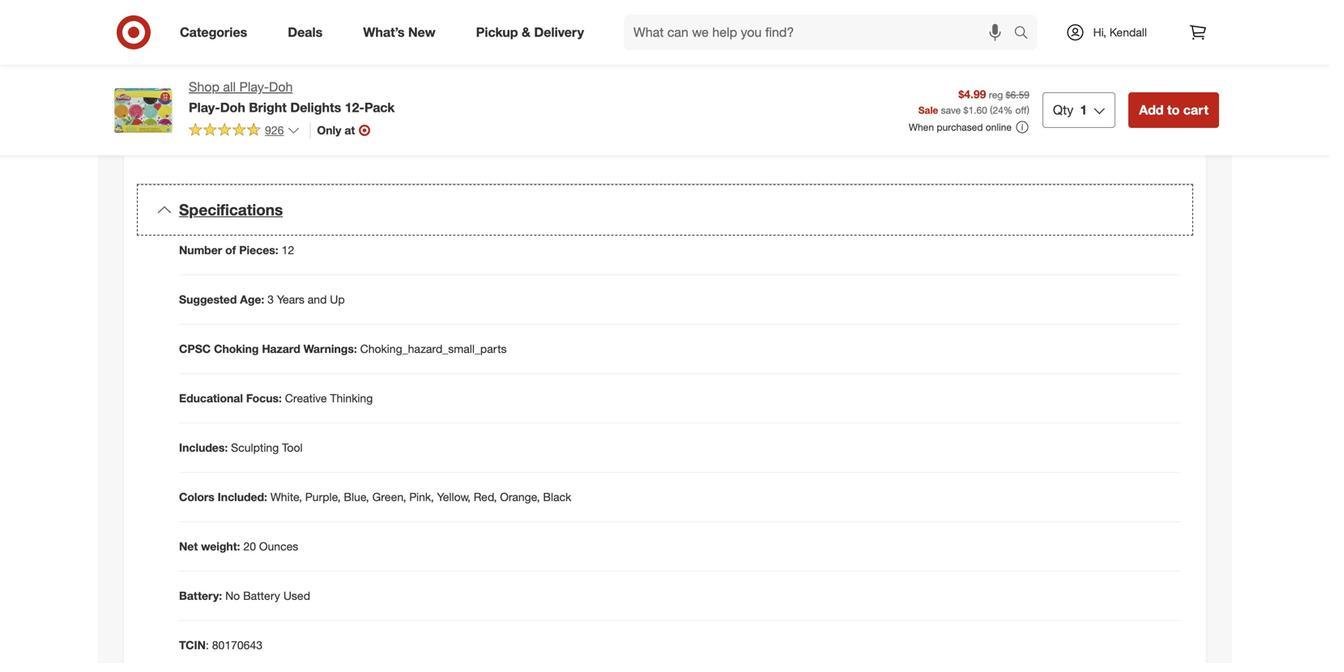 Task type: vqa. For each thing, say whether or not it's contained in the screenshot.
scrape
yes



Task type: describe. For each thing, give the bounding box(es) containing it.
play- up great
[[189, 100, 220, 115]]

sparkle
[[885, 0, 924, 10]]

suggested age: 3 years and up
[[179, 293, 345, 307]]

compound
[[743, 12, 800, 27]]

weight:
[[201, 540, 240, 554]]

12-
[[345, 100, 365, 115]]

&
[[522, 24, 531, 40]]

years
[[277, 293, 305, 307]]

pickup & delivery
[[476, 24, 584, 40]]

allow
[[758, 110, 784, 124]]

depending
[[813, 126, 867, 140]]

doh inside original play-doh quality: a favorite since 1956, play-doh modeling compound is made primarily with water, salt, and flour, and goes through vigorous testing so it's always high quality and super fun
[[501, 61, 522, 75]]

0 vertical spatial 1-
[[236, 6, 247, 20]]

1 horizontal spatial cans
[[795, 0, 819, 10]]

play- inside great holiday gift: play-doh packs make christmas stocking stuffers for kids! the perfect kids gifts under $5!
[[315, 116, 341, 130]]

1 vertical spatial 1-
[[603, 22, 614, 36]]

packs
[[365, 116, 395, 130]]

2 horizontal spatial cans
[[1026, 0, 1050, 10]]

educational focus: creative thinking
[[179, 392, 373, 406]]

to inside • includes knife, 2 cans of play-doh sparkle compound, and 10 cans of play-doh brand modeling compound (net • ages 3 years and up • product and colors will vary. • compound not intended to be eaten.
[[838, 61, 848, 75]]

24
[[993, 104, 1004, 116]]

what's new link
[[349, 15, 456, 50]]

compound
[[575, 61, 630, 75]]

battery: no battery used
[[179, 589, 310, 604]]

will inside 2- and 1-ounce play-doh cans: your little creator will have plenty of those oh-so- squishy non-toxic play-doh colors with 8 colors in 2-ounce cans and 4 colors in 1-ounce cans, plus a knife
[[475, 6, 491, 20]]

white,
[[271, 490, 302, 505]]

only
[[317, 123, 342, 137]]

• compound
[[693, 61, 767, 75]]

level
[[965, 126, 988, 140]]

your
[[386, 6, 408, 20]]

hazard
[[262, 342, 300, 356]]

number of pieces: 12
[[179, 243, 294, 258]]

colors down the little
[[406, 22, 437, 36]]

compound,
[[927, 0, 985, 10]]

1 in from the left
[[440, 22, 449, 36]]

to inside button
[[1168, 102, 1180, 118]]

deals
[[288, 24, 323, 40]]

of left pieces: in the top of the page
[[225, 243, 236, 258]]

at
[[345, 123, 355, 137]]

8
[[397, 22, 403, 36]]

purchased
[[937, 121, 983, 133]]

reg
[[989, 89, 1004, 101]]

quality
[[220, 93, 254, 108]]

• to
[[693, 110, 721, 124]]

pickup
[[476, 24, 518, 40]]

knife
[[259, 38, 283, 53]]

2 ounce from the left
[[614, 22, 645, 36]]

eaten.
[[867, 61, 898, 75]]

• includes
[[693, 0, 753, 10]]

cans inside 2- and 1-ounce play-doh cans: your little creator will have plenty of those oh-so- squishy non-toxic play-doh colors with 8 colors in 2-ounce cans and 4 colors in 1-ounce cans, plus a knife
[[498, 22, 522, 36]]

doh up hi,
[[1092, 0, 1113, 10]]

pack
[[365, 100, 395, 115]]

online
[[986, 121, 1012, 133]]

doh inside original play-doh quality: a favorite since 1956, play-doh modeling compound is made primarily with water, salt, and flour, and goes through vigorous testing so it's always high quality and super fun
[[282, 61, 307, 75]]

choking
[[214, 342, 259, 356]]

sale
[[919, 104, 939, 116]]

only at
[[317, 123, 355, 137]]

great
[[195, 116, 231, 130]]

1 vertical spatial 2-
[[452, 22, 463, 36]]

the
[[614, 116, 633, 130]]

favorite
[[373, 61, 410, 75]]

new
[[408, 24, 436, 40]]

not
[[770, 61, 787, 75]]

add to cart
[[1140, 102, 1209, 118]]

shop
[[189, 79, 220, 95]]

ounce
[[247, 6, 287, 20]]

(
[[990, 104, 993, 116]]

intended
[[790, 61, 835, 75]]

play- inside 2- and 1-ounce play-doh cans: your little creator will have plenty of those oh-so- squishy non-toxic play-doh colors with 8 colors in 2-ounce cans and 4 colors in 1-ounce cans, plus a knife
[[290, 6, 321, 20]]

(net
[[804, 12, 823, 27]]

brand
[[1116, 0, 1146, 10]]

play- up bright
[[239, 79, 269, 95]]

qty
[[1053, 102, 1074, 118]]

or
[[884, 110, 895, 124]]

• includes knife, 2 cans of play-doh sparkle compound, and 10 cans of play-doh brand modeling compound (net • ages 3 years and up • product and colors will vary. • compound not intended to be eaten.
[[693, 0, 1146, 75]]

so
[[581, 77, 593, 91]]

up
[[801, 29, 814, 43]]

image of play-doh bright delights 12-pack image
[[111, 78, 176, 143]]

tcin
[[179, 639, 206, 653]]

holiday
[[235, 116, 282, 130]]

since
[[413, 61, 440, 75]]

$4.99 reg $6.59 sale save $ 1.60 ( 24 % off )
[[919, 87, 1030, 116]]

What can we help you find? suggestions appear below search field
[[624, 15, 1018, 50]]

specifications button
[[137, 184, 1194, 236]]

2- and 1-ounce play-doh cans: your little creator will have plenty of those oh-so- squishy non-toxic play-doh colors with 8 colors in 2-ounce cans and 4 colors in 1-ounce cans, plus a knife
[[195, 6, 645, 53]]

• to clean, allow to dry, then scrape or vacuum. • molded results vary depending on child's age and level of skill.
[[693, 110, 1025, 140]]

battery:
[[179, 589, 222, 604]]

clean,
[[725, 110, 754, 124]]

water,
[[298, 77, 328, 91]]

battery
[[243, 589, 280, 604]]

926
[[265, 123, 284, 137]]

up
[[330, 293, 345, 307]]

cans:
[[349, 6, 383, 20]]

80170643
[[212, 639, 263, 653]]

number
[[179, 243, 222, 258]]

)
[[1027, 104, 1030, 116]]

included:
[[218, 490, 267, 505]]

vary
[[788, 126, 810, 140]]

green,
[[372, 490, 406, 505]]

of inside 2- and 1-ounce play-doh cans: your little creator will have plenty of those oh-so- squishy non-toxic play-doh colors with 8 colors in 2-ounce cans and 4 colors in 1-ounce cans, plus a knife
[[555, 6, 565, 20]]

skill.
[[1004, 126, 1025, 140]]

and inside "• to clean, allow to dry, then scrape or vacuum. • molded results vary depending on child's age and level of skill."
[[943, 126, 962, 140]]

creator
[[436, 6, 471, 20]]

add
[[1140, 102, 1164, 118]]

yellow,
[[437, 490, 471, 505]]

squishy
[[195, 22, 234, 36]]

doh down all
[[220, 100, 245, 115]]

doh left sparkle
[[861, 0, 882, 10]]

fun
[[311, 93, 327, 108]]

what's new
[[363, 24, 436, 40]]



Task type: locate. For each thing, give the bounding box(es) containing it.
0 horizontal spatial in
[[440, 22, 449, 36]]

of left skill.
[[991, 126, 1001, 140]]

when purchased online
[[909, 121, 1012, 133]]

:
[[206, 639, 209, 653]]

1 horizontal spatial 2-
[[452, 22, 463, 36]]

12
[[282, 243, 294, 258]]

1- down the oh-
[[603, 22, 614, 36]]

of inside "• to clean, allow to dry, then scrape or vacuum. • molded results vary depending on child's age and level of skill."
[[991, 126, 1001, 140]]

0 horizontal spatial ounce
[[463, 22, 494, 36]]

orange,
[[500, 490, 540, 505]]

to left dry,
[[787, 110, 797, 124]]

knife,
[[756, 0, 783, 10]]

cans up (net
[[795, 0, 819, 10]]

make
[[398, 116, 426, 130]]

0 vertical spatial doh
[[321, 6, 345, 20]]

colors up the not
[[775, 45, 807, 59]]

warnings:
[[304, 342, 357, 356]]

little
[[411, 6, 432, 20]]

• product
[[693, 45, 750, 59]]

to
[[838, 61, 848, 75], [1168, 102, 1180, 118], [787, 110, 797, 124]]

original play-doh quality: a favorite since 1956, play-doh modeling compound is made primarily with water, salt, and flour, and goes through vigorous testing so it's always high quality and super fun
[[195, 61, 648, 108]]

cart
[[1184, 102, 1209, 118]]

doh up water, at the top left of page
[[282, 61, 307, 75]]

of up (net
[[822, 0, 832, 10]]

0 horizontal spatial 2-
[[195, 6, 206, 20]]

will left the have
[[475, 6, 491, 20]]

1 horizontal spatial 1-
[[603, 22, 614, 36]]

purple,
[[305, 490, 341, 505]]

0 vertical spatial 3
[[739, 29, 745, 43]]

hi, kendall
[[1094, 25, 1148, 39]]

0 vertical spatial will
[[475, 6, 491, 20]]

doh inside 2- and 1-ounce play-doh cans: your little creator will have plenty of those oh-so- squishy non-toxic play-doh colors with 8 colors in 2-ounce cans and 4 colors in 1-ounce cans, plus a knife
[[321, 6, 345, 20]]

1 vertical spatial play-
[[251, 61, 282, 75]]

• molded
[[693, 126, 749, 140]]

1 vertical spatial will
[[810, 45, 826, 59]]

add to cart button
[[1129, 92, 1220, 128]]

0 horizontal spatial will
[[475, 6, 491, 20]]

1 ounce from the left
[[463, 22, 494, 36]]

1 horizontal spatial will
[[810, 45, 826, 59]]

0 vertical spatial play-
[[290, 6, 321, 20]]

with inside original play-doh quality: a favorite since 1956, play-doh modeling compound is made primarily with water, salt, and flour, and goes through vigorous testing so it's always high quality and super fun
[[274, 77, 295, 91]]

doh inside 2- and 1-ounce play-doh cans: your little creator will have plenty of those oh-so- squishy non-toxic play-doh colors with 8 colors in 2-ounce cans and 4 colors in 1-ounce cans, plus a knife
[[314, 22, 335, 36]]

doh inside great holiday gift: play-doh packs make christmas stocking stuffers for kids! the perfect kids gifts under $5!
[[341, 116, 361, 130]]

high
[[195, 93, 217, 108]]

colors down those
[[557, 22, 588, 36]]

includes: sculpting tool
[[179, 441, 303, 455]]

play- inside 2- and 1-ounce play-doh cans: your little creator will have plenty of those oh-so- squishy non-toxic play-doh colors with 8 colors in 2-ounce cans and 4 colors in 1-ounce cans, plus a knife
[[288, 22, 314, 36]]

what's
[[363, 24, 405, 40]]

to inside "• to clean, allow to dry, then scrape or vacuum. • molded results vary depending on child's age and level of skill."
[[787, 110, 797, 124]]

will inside • includes knife, 2 cans of play-doh sparkle compound, and 10 cans of play-doh brand modeling compound (net • ages 3 years and up • product and colors will vary. • compound not intended to be eaten.
[[810, 45, 826, 59]]

modeling
[[693, 12, 740, 27]]

2- left and
[[195, 6, 206, 20]]

0 vertical spatial with
[[372, 22, 393, 36]]

kids
[[235, 132, 256, 147]]

ounce down creator
[[463, 22, 494, 36]]

cans down the have
[[498, 22, 522, 36]]

2 in from the left
[[591, 22, 600, 36]]

a
[[362, 61, 370, 75]]

categories link
[[166, 15, 268, 50]]

doh up vigorous
[[501, 61, 522, 75]]

3 inside • includes knife, 2 cans of play-doh sparkle compound, and 10 cans of play-doh brand modeling compound (net • ages 3 years and up • product and colors will vary. • compound not intended to be eaten.
[[739, 29, 745, 43]]

doh up bright
[[269, 79, 293, 95]]

have
[[494, 6, 518, 20]]

0 horizontal spatial 1-
[[236, 6, 247, 20]]

educational
[[179, 392, 243, 406]]

and
[[209, 6, 233, 20]]

1 horizontal spatial doh
[[321, 6, 345, 20]]

age:
[[240, 293, 264, 307]]

2- down creator
[[452, 22, 463, 36]]

1 horizontal spatial in
[[591, 22, 600, 36]]

0 horizontal spatial with
[[274, 77, 295, 91]]

doh
[[321, 6, 345, 20], [282, 61, 307, 75]]

0 horizontal spatial 3
[[268, 293, 274, 307]]

of right 10
[[1053, 0, 1063, 10]]

ounce down so-
[[614, 22, 645, 36]]

doh
[[861, 0, 882, 10], [1092, 0, 1113, 10], [314, 22, 335, 36], [501, 61, 522, 75], [269, 79, 293, 95], [220, 100, 245, 115], [341, 116, 361, 130]]

made
[[195, 77, 224, 91]]

in down those
[[591, 22, 600, 36]]

results
[[752, 126, 785, 140]]

and inside 2- and 1-ounce play-doh cans: your little creator will have plenty of those oh-so- squishy non-toxic play-doh colors with 8 colors in 2-ounce cans and 4 colors in 1-ounce cans, plus a knife
[[525, 22, 544, 36]]

perfect
[[195, 132, 232, 147]]

1 horizontal spatial 3
[[739, 29, 745, 43]]

doh left cans:
[[321, 6, 345, 20]]

dry,
[[800, 110, 818, 124]]

20
[[243, 540, 256, 554]]

of up "delivery"
[[555, 6, 565, 20]]

then
[[821, 110, 844, 124]]

3 left years
[[739, 29, 745, 43]]

0 horizontal spatial cans
[[498, 22, 522, 36]]

hi,
[[1094, 25, 1107, 39]]

0 horizontal spatial doh
[[282, 61, 307, 75]]

play-
[[290, 6, 321, 20], [251, 61, 282, 75]]

to right add
[[1168, 102, 1180, 118]]

0 horizontal spatial play-
[[251, 61, 282, 75]]

scrape
[[847, 110, 881, 124]]

cpsc
[[179, 342, 211, 356]]

will up "intended"
[[810, 45, 826, 59]]

1 horizontal spatial ounce
[[614, 22, 645, 36]]

play- right toxic
[[288, 22, 314, 36]]

1 vertical spatial 3
[[268, 293, 274, 307]]

with inside 2- and 1-ounce play-doh cans: your little creator will have plenty of those oh-so- squishy non-toxic play-doh colors with 8 colors in 2-ounce cans and 4 colors in 1-ounce cans, plus a knife
[[372, 22, 393, 36]]

when
[[909, 121, 934, 133]]

1- up non-
[[236, 6, 247, 20]]

play- up "deals"
[[290, 6, 321, 20]]

plus
[[225, 38, 246, 53]]

play- inside original play-doh quality: a favorite since 1956, play-doh modeling compound is made primarily with water, salt, and flour, and goes through vigorous testing so it's always high quality and super fun
[[475, 61, 501, 75]]

1 horizontal spatial play-
[[290, 6, 321, 20]]

3 right age: on the left top
[[268, 293, 274, 307]]

pieces:
[[239, 243, 279, 258]]

to left "be" at right
[[838, 61, 848, 75]]

black
[[543, 490, 572, 505]]

0 vertical spatial 2-
[[195, 6, 206, 20]]

plenty
[[521, 6, 552, 20]]

play-
[[835, 0, 861, 10], [1066, 0, 1092, 10], [288, 22, 314, 36], [475, 61, 501, 75], [239, 79, 269, 95], [189, 100, 220, 115], [315, 116, 341, 130]]

qty 1
[[1053, 102, 1088, 118]]

play- inside original play-doh quality: a favorite since 1956, play-doh modeling compound is made primarily with water, salt, and flour, and goes through vigorous testing so it's always high quality and super fun
[[251, 61, 282, 75]]

1-
[[236, 6, 247, 20], [603, 22, 614, 36]]

3
[[739, 29, 745, 43], [268, 293, 274, 307]]

play- up what can we help you find? suggestions appear below search box
[[835, 0, 861, 10]]

with up super
[[274, 77, 295, 91]]

it's
[[597, 77, 610, 91]]

specifications
[[179, 200, 283, 219]]

stuffers
[[530, 116, 568, 130]]

delivery
[[534, 24, 584, 40]]

1 horizontal spatial to
[[838, 61, 848, 75]]

through
[[455, 77, 494, 91]]

tool
[[282, 441, 303, 455]]

so-
[[617, 6, 634, 20]]

will
[[475, 6, 491, 20], [810, 45, 826, 59]]

cans right 10
[[1026, 0, 1050, 10]]

stocking
[[484, 116, 527, 130]]

blue,
[[344, 490, 369, 505]]

deals link
[[274, 15, 343, 50]]

with left "8" at the top left of the page
[[372, 22, 393, 36]]

doh up quality:
[[314, 22, 335, 36]]

$
[[964, 104, 969, 116]]

play- up $5!
[[315, 116, 341, 130]]

on
[[871, 126, 883, 140]]

with
[[372, 22, 393, 36], [274, 77, 295, 91]]

in down creator
[[440, 22, 449, 36]]

1 vertical spatial doh
[[282, 61, 307, 75]]

in
[[440, 22, 449, 36], [591, 22, 600, 36]]

2 horizontal spatial to
[[1168, 102, 1180, 118]]

focus:
[[246, 392, 282, 406]]

play- left brand
[[1066, 0, 1092, 10]]

includes:
[[179, 441, 228, 455]]

colors down cans:
[[338, 22, 369, 36]]

10
[[1010, 0, 1023, 10]]

non-
[[237, 22, 261, 36]]

926 link
[[189, 122, 300, 141]]

pickup & delivery link
[[462, 15, 605, 50]]

a
[[250, 38, 256, 53]]

colors
[[338, 22, 369, 36], [406, 22, 437, 36], [557, 22, 588, 36], [775, 45, 807, 59]]

play- up through
[[475, 61, 501, 75]]

for
[[571, 116, 584, 130]]

1.60
[[969, 104, 988, 116]]

play- down knife
[[251, 61, 282, 75]]

pink,
[[409, 490, 434, 505]]

• ages
[[693, 29, 736, 43]]

1956,
[[443, 61, 472, 75]]

doh down 12-
[[341, 116, 361, 130]]

colors inside • includes knife, 2 cans of play-doh sparkle compound, and 10 cans of play-doh brand modeling compound (net • ages 3 years and up • product and colors will vary. • compound not intended to be eaten.
[[775, 45, 807, 59]]

sculpting
[[231, 441, 279, 455]]

1 vertical spatial with
[[274, 77, 295, 91]]

colors included: white, purple, blue, green, pink, yellow, red, orange, black
[[179, 490, 572, 505]]

1 horizontal spatial with
[[372, 22, 393, 36]]

age
[[921, 126, 940, 140]]

0 horizontal spatial to
[[787, 110, 797, 124]]



